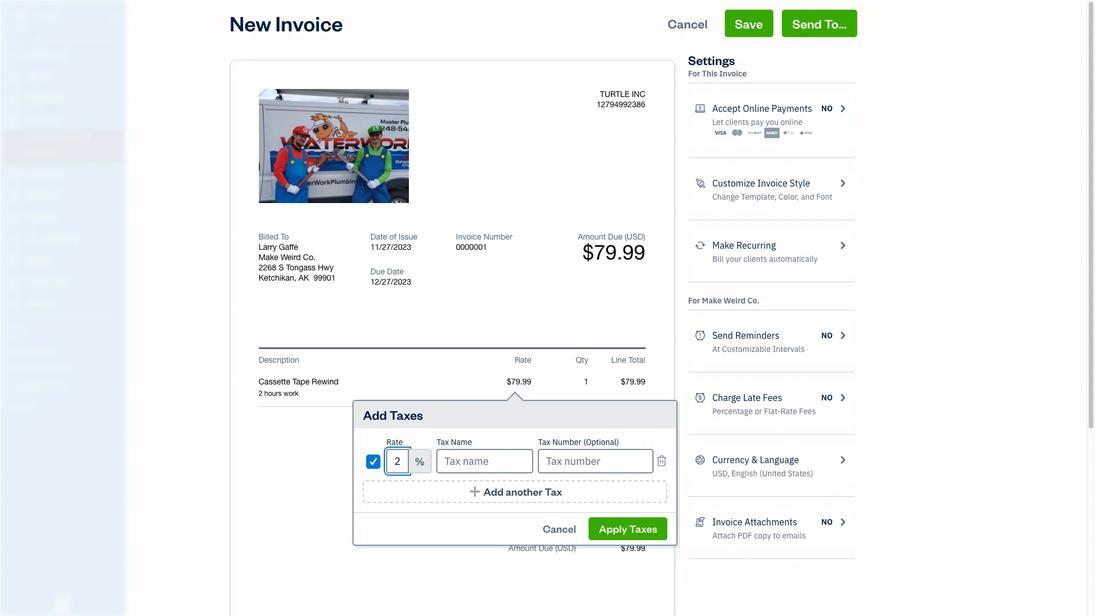 Task type: vqa. For each thing, say whether or not it's contained in the screenshot.


Task type: describe. For each thing, give the bounding box(es) containing it.
bank connections image
[[9, 382, 122, 391]]

2 vertical spatial make
[[702, 296, 722, 306]]

inc for turtle inc owner
[[44, 10, 60, 22]]

invoice image
[[7, 115, 21, 126]]

0.00 inside 79.99 0.00
[[630, 511, 646, 520]]

0 vertical spatial fees
[[763, 392, 783, 403]]

delete tax image
[[656, 455, 668, 468]]

customize
[[713, 177, 756, 189]]

copy
[[755, 531, 772, 541]]

owner
[[9, 23, 30, 31]]

plus image
[[469, 486, 482, 498]]

(optional)
[[584, 437, 620, 447]]

2268
[[259, 263, 277, 272]]

line total
[[612, 356, 646, 365]]

amount for amount due ( usd )
[[509, 544, 537, 553]]

1 vertical spatial clients
[[744, 254, 768, 264]]

style
[[790, 177, 811, 189]]

states)
[[788, 469, 814, 479]]

1 0.00 from the top
[[630, 479, 646, 488]]

turtle inc owner
[[9, 10, 60, 31]]

) for amount due ( usd )
[[574, 544, 576, 553]]

no for accept online payments
[[822, 103, 833, 114]]

to...
[[825, 15, 847, 31]]

chevronright image for accept online payments
[[838, 102, 848, 115]]

attachments
[[745, 516, 798, 528]]

0 vertical spatial make
[[713, 240, 735, 251]]

let clients pay you online
[[713, 117, 803, 127]]

and
[[801, 192, 815, 202]]

accept online payments
[[713, 103, 813, 114]]

gaffe
[[279, 243, 298, 252]]

discover image
[[747, 127, 763, 139]]

percentage or flat-rate fees
[[713, 406, 816, 417]]

latereminders image
[[695, 329, 706, 342]]

add another tax button
[[363, 481, 668, 503]]

make inside larry gaffe make weird co. 2268 s tongass hwy ketchikan, ak  99901
[[259, 253, 279, 262]]

report image
[[7, 298, 21, 310]]

tax for tax
[[564, 479, 576, 488]]

12/27/2023 button
[[371, 277, 439, 287]]

( for amount due ( usd ) $79.99
[[625, 232, 627, 241]]

due for amount due ( usd ) $79.99
[[608, 232, 623, 241]]

timer image
[[7, 233, 21, 245]]

due inside due date 12/27/2023
[[371, 267, 385, 276]]

color,
[[779, 192, 800, 202]]

attach
[[713, 531, 736, 541]]

usd for amount due ( usd )
[[558, 544, 574, 553]]

$79.99 inside amount due ( usd ) $79.99
[[583, 240, 646, 264]]

new invoice
[[230, 10, 343, 37]]

attach pdf copy to emails
[[713, 531, 806, 541]]

payments
[[772, 103, 813, 114]]

turtle inc 12794992386
[[597, 90, 646, 109]]

money image
[[7, 255, 21, 267]]

latefees image
[[695, 391, 706, 405]]

invoice inside settings for this invoice
[[720, 68, 747, 79]]

add another tax
[[484, 485, 563, 498]]

expense image
[[7, 190, 21, 201]]

change
[[713, 192, 740, 202]]

bill
[[713, 254, 724, 264]]

1 horizontal spatial co.
[[748, 296, 760, 306]]

(united
[[760, 469, 786, 479]]

project image
[[7, 212, 21, 223]]

charge
[[713, 392, 741, 403]]

Tax number text field
[[538, 449, 654, 474]]

79.99 0.00
[[626, 501, 646, 520]]

( for amount due ( usd )
[[556, 544, 558, 553]]

billed
[[259, 232, 279, 241]]

at customizable intervals
[[713, 344, 805, 354]]

reminders
[[736, 330, 780, 341]]

accept
[[713, 103, 741, 114]]

cancel for apply taxes
[[543, 522, 576, 535]]

send to...
[[793, 15, 847, 31]]

) for amount due ( usd ) $79.99
[[644, 232, 646, 241]]

amount due ( usd ) $79.99
[[578, 232, 646, 264]]

ketchikan,
[[259, 273, 297, 282]]

date of issue
[[371, 232, 418, 241]]

Item Rate (USD) text field
[[506, 377, 532, 386]]

for make weird co.
[[689, 296, 760, 306]]

chevronright image for currency & language
[[838, 453, 848, 467]]

add taxes
[[363, 407, 423, 423]]

dashboard image
[[7, 50, 21, 61]]

tax name
[[437, 437, 472, 447]]

chevronright image for charge late fees
[[838, 391, 848, 405]]

you
[[766, 117, 779, 127]]

12794992386
[[597, 100, 646, 109]]

recurring
[[737, 240, 776, 251]]

1 horizontal spatial fees
[[799, 406, 816, 417]]

co. inside larry gaffe make weird co. 2268 s tongass hwy ketchikan, ak  99901
[[303, 253, 316, 262]]

your
[[726, 254, 742, 264]]

Line Total (USD) text field
[[621, 377, 646, 386]]

emails
[[783, 531, 806, 541]]

turtle for turtle inc 12794992386
[[600, 90, 630, 99]]

weird inside larry gaffe make weird co. 2268 s tongass hwy ketchikan, ak  99901
[[281, 253, 301, 262]]

flat-
[[764, 406, 781, 417]]

s
[[279, 263, 284, 272]]

currencyandlanguage image
[[695, 453, 706, 467]]

tax number (optional)
[[538, 437, 620, 447]]

2 for from the top
[[689, 296, 701, 306]]

apps image
[[9, 328, 122, 337]]

percentage
[[713, 406, 753, 417]]

chevronright image for invoice attachments
[[838, 515, 848, 529]]

turtle for turtle inc owner
[[9, 10, 42, 22]]

pay
[[751, 117, 764, 127]]

customizable
[[723, 344, 771, 354]]

or
[[755, 406, 763, 417]]

1 vertical spatial rate
[[781, 406, 798, 417]]

99901
[[314, 273, 336, 282]]

larry
[[259, 243, 277, 252]]

number for invoice
[[484, 232, 513, 241]]

line
[[612, 356, 627, 365]]

apply taxes button
[[589, 518, 668, 540]]

billed to
[[259, 232, 289, 241]]

save button
[[725, 10, 774, 37]]

settings
[[689, 52, 736, 68]]

currency & language
[[713, 454, 800, 466]]

refresh image
[[695, 239, 706, 252]]

0 vertical spatial clients
[[726, 117, 750, 127]]

add for add another tax
[[484, 485, 504, 498]]

1 vertical spatial $79.99
[[621, 544, 646, 553]]

this
[[702, 68, 718, 79]]

mastercard image
[[730, 127, 745, 139]]

usd for amount due ( usd ) $79.99
[[627, 232, 644, 241]]

inc for turtle inc 12794992386
[[632, 90, 646, 99]]

pdf
[[738, 531, 753, 541]]

Tax Rate (Percentage) text field
[[387, 449, 409, 474]]

charge late fees
[[713, 392, 783, 403]]

due for amount due ( usd )
[[539, 544, 553, 553]]

subtotal
[[546, 456, 576, 465]]

main element
[[0, 0, 154, 616]]

settings image
[[9, 401, 122, 410]]

79.99
[[626, 501, 646, 510]]



Task type: locate. For each thing, give the bounding box(es) containing it.
send inside button
[[793, 15, 822, 31]]

1 vertical spatial fees
[[799, 406, 816, 417]]

taxes inside button
[[630, 522, 658, 535]]

1 vertical spatial usd
[[558, 544, 574, 553]]

0 horizontal spatial rate
[[387, 437, 403, 447]]

2 vertical spatial due
[[539, 544, 553, 553]]

for left this on the top of the page
[[689, 68, 701, 79]]

number up subtotal
[[553, 437, 582, 447]]

1 vertical spatial cancel button
[[533, 518, 587, 540]]

items and services image
[[9, 364, 122, 373]]

1 vertical spatial amount
[[509, 544, 537, 553]]

inc
[[44, 10, 60, 22], [632, 90, 646, 99]]

weird down gaffe
[[281, 253, 301, 262]]

rate up "tax rate (percentage)" text box
[[387, 437, 403, 447]]

intervals
[[773, 344, 805, 354]]

$79.99
[[583, 240, 646, 264], [621, 544, 646, 553]]

Tax name text field
[[437, 449, 534, 474]]

tax right another
[[545, 485, 563, 498]]

1 vertical spatial send
[[713, 330, 734, 341]]

0 vertical spatial cancel button
[[658, 10, 718, 37]]

1 for from the top
[[689, 68, 701, 79]]

1 vertical spatial turtle
[[600, 90, 630, 99]]

0 vertical spatial )
[[644, 232, 646, 241]]

cancel button up the amount due ( usd )
[[533, 518, 587, 540]]

0 horizontal spatial inc
[[44, 10, 60, 22]]

0 horizontal spatial )
[[574, 544, 576, 553]]

template,
[[741, 192, 777, 202]]

usd,
[[713, 469, 730, 479]]

0 vertical spatial chevronright image
[[838, 329, 848, 342]]

number for tax
[[553, 437, 582, 447]]

apple pay image
[[782, 127, 797, 139]]

total
[[629, 356, 646, 365], [559, 501, 576, 510]]

send for send to...
[[793, 15, 822, 31]]

invoice attachments
[[713, 516, 798, 528]]

make down larry
[[259, 253, 279, 262]]

number
[[484, 232, 513, 241], [553, 437, 582, 447]]

0 vertical spatial usd
[[627, 232, 644, 241]]

) inside amount due ( usd ) $79.99
[[644, 232, 646, 241]]

american express image
[[765, 127, 780, 139]]

client image
[[7, 71, 21, 83]]

Enter an Invoice # text field
[[456, 243, 488, 252]]

1 horizontal spatial cancel button
[[658, 10, 718, 37]]

1 horizontal spatial (
[[625, 232, 627, 241]]

tax left "name"
[[437, 437, 449, 447]]

make recurring
[[713, 240, 776, 251]]

4 no from the top
[[822, 517, 833, 527]]

online
[[781, 117, 803, 127]]

( inside amount due ( usd ) $79.99
[[625, 232, 627, 241]]

rate up item rate (usd) text box
[[515, 356, 532, 365]]

0.00 up the 79.99
[[630, 479, 646, 488]]

clients down accept
[[726, 117, 750, 127]]

1 horizontal spatial weird
[[724, 296, 746, 306]]

0 vertical spatial (
[[625, 232, 627, 241]]

send up the at
[[713, 330, 734, 341]]

name
[[451, 437, 472, 447]]

delete image
[[307, 141, 362, 152]]

tax up subtotal
[[538, 437, 551, 447]]

tax inside button
[[545, 485, 563, 498]]

0 horizontal spatial (
[[556, 544, 558, 553]]

amount due ( usd )
[[509, 544, 576, 553]]

estimate image
[[7, 93, 21, 104]]

make up bill
[[713, 240, 735, 251]]

0 vertical spatial inc
[[44, 10, 60, 22]]

change template, color, and font
[[713, 192, 833, 202]]

freshbooks image
[[54, 598, 72, 612]]

late
[[744, 392, 761, 403]]

taxes for add taxes
[[390, 407, 423, 423]]

0 horizontal spatial amount
[[509, 544, 537, 553]]

0.00 down the 79.99
[[630, 511, 646, 520]]

0 horizontal spatial usd
[[558, 544, 574, 553]]

1 vertical spatial total
[[559, 501, 576, 510]]

0 horizontal spatial taxes
[[390, 407, 423, 423]]

0 vertical spatial number
[[484, 232, 513, 241]]

1 no from the top
[[822, 103, 833, 114]]

add
[[363, 407, 387, 423], [484, 485, 504, 498]]

cancel up settings
[[668, 15, 708, 31]]

Enter an Item Description text field
[[259, 389, 475, 398]]

0 vertical spatial amount
[[578, 232, 606, 241]]

co. up tongass
[[303, 253, 316, 262]]

amount
[[578, 232, 606, 241], [509, 544, 537, 553]]

send left the to... on the top right of the page
[[793, 15, 822, 31]]

0 vertical spatial due
[[608, 232, 623, 241]]

1 horizontal spatial rate
[[515, 356, 532, 365]]

due
[[608, 232, 623, 241], [371, 267, 385, 276], [539, 544, 553, 553]]

0 horizontal spatial due
[[371, 267, 385, 276]]

of
[[390, 232, 397, 241]]

qty
[[576, 356, 589, 365]]

0 horizontal spatial weird
[[281, 253, 301, 262]]

1 horizontal spatial number
[[553, 437, 582, 447]]

no
[[822, 103, 833, 114], [822, 330, 833, 341], [822, 393, 833, 403], [822, 517, 833, 527]]

0 vertical spatial date
[[371, 232, 387, 241]]

bank image
[[799, 127, 815, 139]]

chevronright image
[[838, 329, 848, 342], [838, 453, 848, 467]]

weird up send reminders
[[724, 296, 746, 306]]

amount inside amount due ( usd ) $79.99
[[578, 232, 606, 241]]

0 horizontal spatial turtle
[[9, 10, 42, 22]]

1 horizontal spatial due
[[539, 544, 553, 553]]

no for charge late fees
[[822, 393, 833, 403]]

turtle up 12794992386
[[600, 90, 630, 99]]

fees up flat-
[[763, 392, 783, 403]]

check image
[[369, 456, 379, 467]]

font
[[817, 192, 833, 202]]

0 vertical spatial send
[[793, 15, 822, 31]]

1 horizontal spatial taxes
[[630, 522, 658, 535]]

tongass
[[286, 263, 316, 272]]

2 0.00 from the top
[[630, 511, 646, 520]]

1 chevronright image from the top
[[838, 329, 848, 342]]

1 vertical spatial (
[[556, 544, 558, 553]]

cancel button up settings
[[658, 10, 718, 37]]

0 vertical spatial rate
[[515, 356, 532, 365]]

tax for tax number (optional)
[[538, 437, 551, 447]]

language
[[760, 454, 800, 466]]

1 vertical spatial inc
[[632, 90, 646, 99]]

add right plus icon
[[484, 485, 504, 498]]

co. up reminders
[[748, 296, 760, 306]]

turtle
[[9, 10, 42, 22], [600, 90, 630, 99]]

1 horizontal spatial turtle
[[600, 90, 630, 99]]

add for add taxes
[[363, 407, 387, 423]]

customize invoice style
[[713, 177, 811, 189]]

larry gaffe make weird co. 2268 s tongass hwy ketchikan, ak  99901
[[259, 243, 336, 282]]

1 vertical spatial make
[[259, 253, 279, 262]]

new
[[230, 10, 271, 37]]

taxes for apply taxes
[[630, 522, 658, 535]]

turtle inside the turtle inc owner
[[9, 10, 42, 22]]

tax for tax name
[[437, 437, 449, 447]]

number up enter an invoice # text box
[[484, 232, 513, 241]]

3 no from the top
[[822, 393, 833, 403]]

turtle inside turtle inc 12794992386
[[600, 90, 630, 99]]

add down enter an item description text field
[[363, 407, 387, 423]]

1 horizontal spatial total
[[629, 356, 646, 365]]

date up 12/27/2023
[[387, 267, 404, 276]]

0 vertical spatial weird
[[281, 253, 301, 262]]

0 vertical spatial add
[[363, 407, 387, 423]]

0 horizontal spatial total
[[559, 501, 576, 510]]

1 horizontal spatial usd
[[627, 232, 644, 241]]

cancel up the amount due ( usd )
[[543, 522, 576, 535]]

no for send reminders
[[822, 330, 833, 341]]

Enter an Item Name text field
[[259, 377, 475, 387]]

another
[[506, 485, 543, 498]]

0 vertical spatial cancel
[[668, 15, 708, 31]]

onlinesales image
[[695, 102, 706, 115]]

for up latereminders image
[[689, 296, 701, 306]]

1 vertical spatial for
[[689, 296, 701, 306]]

1 vertical spatial chevronright image
[[838, 453, 848, 467]]

1 horizontal spatial )
[[644, 232, 646, 241]]

for inside settings for this invoice
[[689, 68, 701, 79]]

delete
[[307, 141, 334, 152]]

payment image
[[7, 168, 21, 180]]

turtle up owner
[[9, 10, 42, 22]]

2 no from the top
[[822, 330, 833, 341]]

1 horizontal spatial inc
[[632, 90, 646, 99]]

send for send reminders
[[713, 330, 734, 341]]

0 horizontal spatial add
[[363, 407, 387, 423]]

0 horizontal spatial fees
[[763, 392, 783, 403]]

1 vertical spatial cancel
[[543, 522, 576, 535]]

1 chevronright image from the top
[[838, 102, 848, 115]]

for
[[689, 68, 701, 79], [689, 296, 701, 306]]

1 vertical spatial taxes
[[630, 522, 658, 535]]

0 horizontal spatial cancel
[[543, 522, 576, 535]]

date inside due date 12/27/2023
[[387, 267, 404, 276]]

0 vertical spatial $79.99
[[583, 240, 646, 264]]

let
[[713, 117, 724, 127]]

2 horizontal spatial rate
[[781, 406, 798, 417]]

1 horizontal spatial send
[[793, 15, 822, 31]]

chart image
[[7, 277, 21, 288]]

taxes down 79.99 0.00
[[630, 522, 658, 535]]

2 vertical spatial rate
[[387, 437, 403, 447]]

make up latereminders image
[[702, 296, 722, 306]]

1 vertical spatial add
[[484, 485, 504, 498]]

(
[[625, 232, 627, 241], [556, 544, 558, 553]]

chevronright image
[[838, 102, 848, 115], [838, 176, 848, 190], [838, 239, 848, 252], [838, 391, 848, 405], [838, 515, 848, 529]]

0 horizontal spatial send
[[713, 330, 734, 341]]

1 vertical spatial )
[[574, 544, 576, 553]]

0 vertical spatial turtle
[[9, 10, 42, 22]]

due inside amount due ( usd ) $79.99
[[608, 232, 623, 241]]

cancel for save
[[668, 15, 708, 31]]

0 vertical spatial taxes
[[390, 407, 423, 423]]

fees right flat-
[[799, 406, 816, 417]]

date left of
[[371, 232, 387, 241]]

no for invoice attachments
[[822, 517, 833, 527]]

5 chevronright image from the top
[[838, 515, 848, 529]]

image
[[337, 141, 362, 152]]

2 chevronright image from the top
[[838, 176, 848, 190]]

taxes
[[390, 407, 423, 423], [630, 522, 658, 535]]

2 horizontal spatial due
[[608, 232, 623, 241]]

0 vertical spatial total
[[629, 356, 646, 365]]

invoices image
[[695, 515, 706, 529]]

total down subtotal
[[559, 501, 576, 510]]

send to... button
[[783, 10, 857, 37]]

0 horizontal spatial co.
[[303, 253, 316, 262]]

automatically
[[770, 254, 818, 264]]

at
[[713, 344, 721, 354]]

currency
[[713, 454, 750, 466]]

to
[[774, 531, 781, 541]]

make
[[713, 240, 735, 251], [259, 253, 279, 262], [702, 296, 722, 306]]

paintbrush image
[[695, 176, 706, 190]]

save
[[735, 15, 763, 31]]

clients
[[726, 117, 750, 127], [744, 254, 768, 264]]

&
[[752, 454, 758, 466]]

visa image
[[713, 127, 728, 139]]

1 vertical spatial co.
[[748, 296, 760, 306]]

1 vertical spatial 0.00
[[630, 511, 646, 520]]

tax down subtotal
[[564, 479, 576, 488]]

chevronright image for no
[[838, 329, 848, 342]]

usd, english (united states)
[[713, 469, 814, 479]]

invoice number
[[456, 232, 513, 241]]

0 horizontal spatial cancel button
[[533, 518, 587, 540]]

cancel button for save
[[658, 10, 718, 37]]

0 vertical spatial 0.00
[[630, 479, 646, 488]]

4 chevronright image from the top
[[838, 391, 848, 405]]

1 horizontal spatial add
[[484, 485, 504, 498]]

3 chevronright image from the top
[[838, 239, 848, 252]]

settings for this invoice
[[689, 52, 747, 79]]

cancel button for apply taxes
[[533, 518, 587, 540]]

1 horizontal spatial cancel
[[668, 15, 708, 31]]

clients down recurring
[[744, 254, 768, 264]]

to
[[281, 232, 289, 241]]

send reminders
[[713, 330, 780, 341]]

0 vertical spatial for
[[689, 68, 701, 79]]

hwy
[[318, 263, 334, 272]]

amount for amount due ( usd ) $79.99
[[578, 232, 606, 241]]

Issue date in MM/DD/YYYY format text field
[[371, 243, 439, 252]]

inc inside turtle inc 12794992386
[[632, 90, 646, 99]]

0 vertical spatial co.
[[303, 253, 316, 262]]

rate for tax number (optional)
[[387, 437, 403, 447]]

apply taxes
[[599, 522, 658, 535]]

due date 12/27/2023
[[371, 267, 412, 286]]

taxes down enter an item description text field
[[390, 407, 423, 423]]

1 vertical spatial due
[[371, 267, 385, 276]]

1 vertical spatial number
[[553, 437, 582, 447]]

usd inside amount due ( usd ) $79.99
[[627, 232, 644, 241]]

inc inside the turtle inc owner
[[44, 10, 60, 22]]

team members image
[[9, 346, 122, 355]]

rate right or
[[781, 406, 798, 417]]

Item Quantity text field
[[572, 377, 589, 386]]

rate for line total
[[515, 356, 532, 365]]

2 chevronright image from the top
[[838, 453, 848, 467]]

total right line
[[629, 356, 646, 365]]

issue
[[399, 232, 418, 241]]

bill your clients automatically
[[713, 254, 818, 264]]

1 vertical spatial weird
[[724, 296, 746, 306]]

0 horizontal spatial number
[[484, 232, 513, 241]]

1 horizontal spatial amount
[[578, 232, 606, 241]]

date
[[371, 232, 387, 241], [387, 267, 404, 276]]

add inside button
[[484, 485, 504, 498]]

online
[[743, 103, 770, 114]]

1 vertical spatial date
[[387, 267, 404, 276]]

co.
[[303, 253, 316, 262], [748, 296, 760, 306]]

12/27/2023
[[371, 277, 412, 286]]



